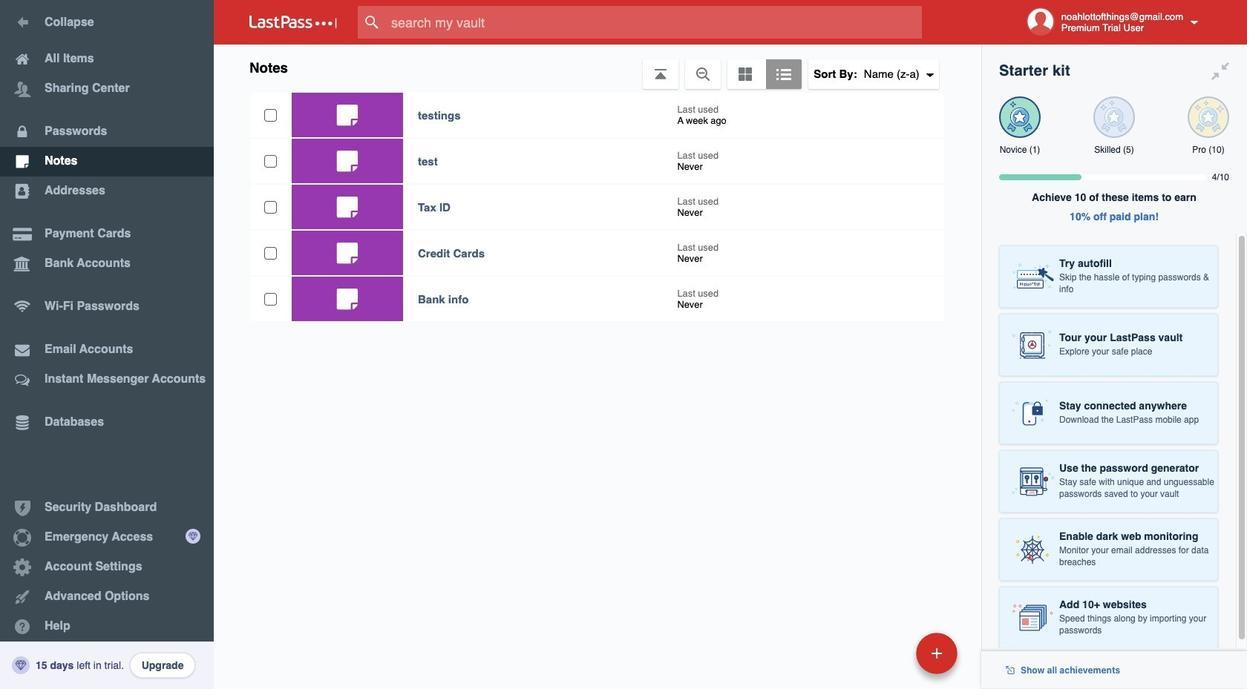 Task type: vqa. For each thing, say whether or not it's contained in the screenshot.
New item icon
no



Task type: locate. For each thing, give the bounding box(es) containing it.
vault options navigation
[[214, 45, 981, 89]]

new item navigation
[[814, 629, 967, 690]]



Task type: describe. For each thing, give the bounding box(es) containing it.
Search search field
[[358, 6, 951, 39]]

lastpass image
[[249, 16, 337, 29]]

search my vault text field
[[358, 6, 951, 39]]

main navigation navigation
[[0, 0, 214, 690]]

new item element
[[814, 632, 963, 675]]



